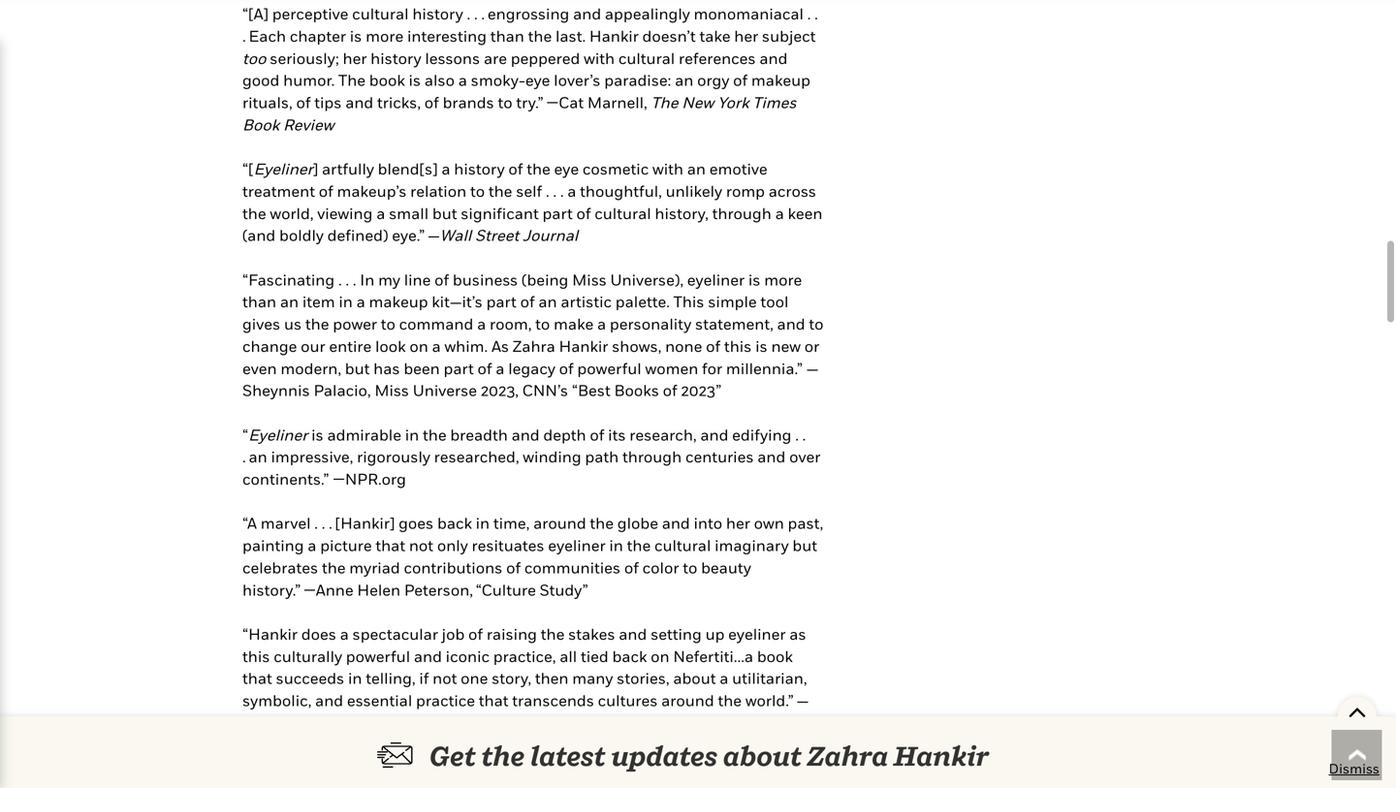 Task type: describe. For each thing, give the bounding box(es) containing it.
the new york times book review
[[242, 93, 797, 134]]

chicago
[[242, 713, 303, 732]]

street
[[475, 226, 519, 244]]

1 vertical spatial eyeliner
[[248, 425, 308, 444]]

review inside the new york times book review
[[283, 115, 334, 134]]

get
[[430, 740, 476, 772]]

updates
[[611, 740, 718, 772]]

books
[[379, 713, 424, 732]]

latest
[[530, 740, 606, 772]]

book
[[242, 115, 279, 134]]

zahra
[[807, 740, 888, 772]]

wall street journal
[[440, 226, 578, 244]]

expand/collapse sign up banner image
[[1348, 697, 1367, 726]]

chicago review of books
[[242, 713, 424, 732]]

1 vertical spatial review
[[307, 713, 358, 732]]

times
[[753, 93, 797, 112]]



Task type: locate. For each thing, give the bounding box(es) containing it.
the
[[651, 93, 678, 112]]

0 vertical spatial eyeliner
[[254, 160, 313, 178]]

journal
[[523, 226, 578, 244]]

of
[[361, 713, 376, 732]]

get the latest updates about zahra hankir
[[430, 740, 990, 772]]

review right book
[[283, 115, 334, 134]]

dismiss
[[1329, 761, 1380, 777]]

review left of
[[307, 713, 358, 732]]

too
[[242, 49, 266, 67]]

dismiss link
[[1329, 759, 1380, 779]]

new
[[682, 93, 714, 112]]

hankir
[[894, 740, 990, 772]]

the
[[481, 740, 525, 772]]

york
[[717, 93, 749, 112]]

review
[[283, 115, 334, 134], [307, 713, 358, 732]]

eyeliner
[[254, 160, 313, 178], [248, 425, 308, 444]]

about
[[723, 740, 802, 772]]

wall
[[440, 226, 471, 244]]

0 vertical spatial review
[[283, 115, 334, 134]]



Task type: vqa. For each thing, say whether or not it's contained in the screenshot.
the i corresponding to How do I find Teacher's Guides for Penguin Random House Books?
no



